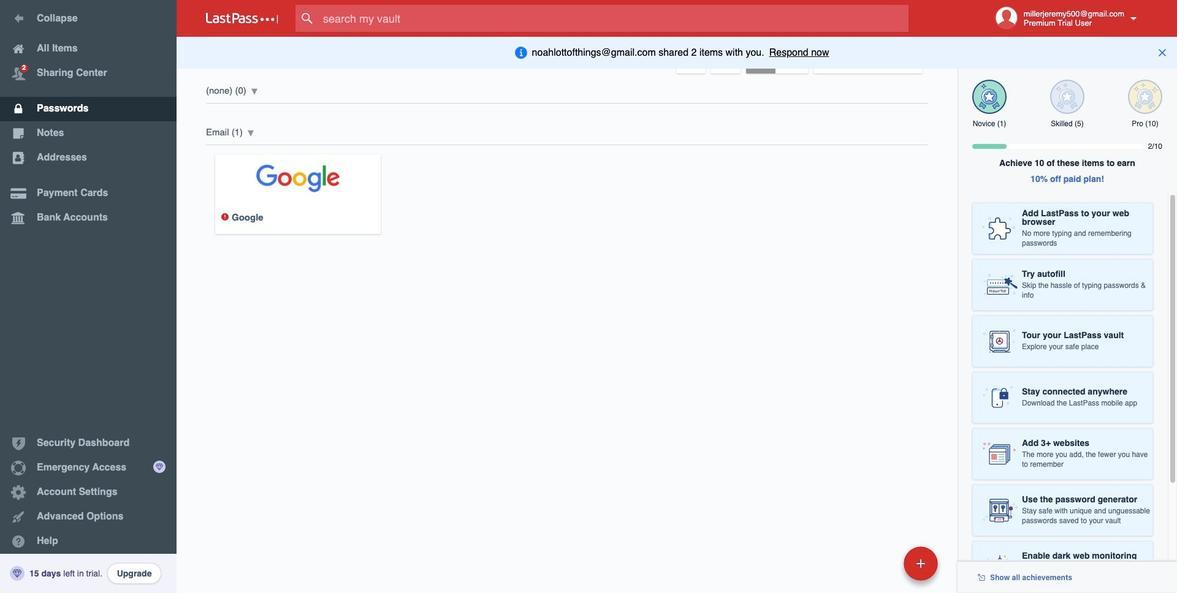 Task type: describe. For each thing, give the bounding box(es) containing it.
lastpass image
[[206, 13, 278, 24]]

main navigation navigation
[[0, 0, 177, 593]]



Task type: vqa. For each thing, say whether or not it's contained in the screenshot.
alert
no



Task type: locate. For each thing, give the bounding box(es) containing it.
vault options navigation
[[177, 37, 958, 74]]

Search search field
[[295, 5, 932, 32]]

search my vault text field
[[295, 5, 932, 32]]

new item element
[[819, 546, 942, 581]]

new item navigation
[[819, 543, 945, 593]]



